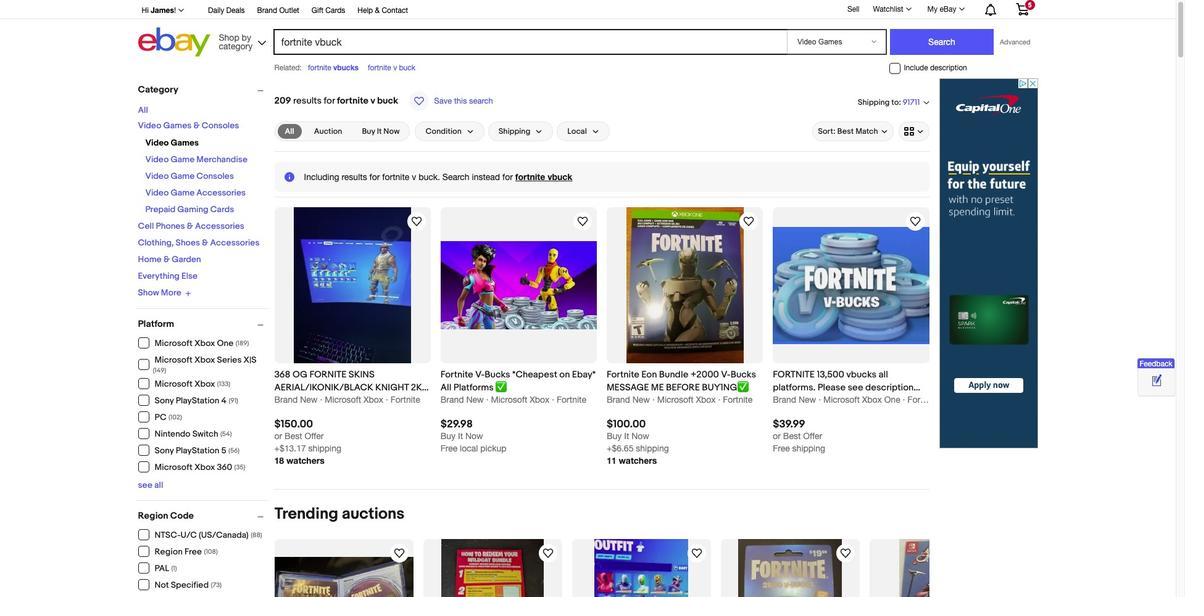 Task type: describe. For each thing, give the bounding box(es) containing it.
shipping for shipping
[[499, 127, 531, 136]]

microsoft inside microsoft xbox series x|s (149)
[[155, 355, 193, 365]]

0 horizontal spatial see
[[138, 480, 152, 491]]

fortnite vbuck region
[[274, 162, 930, 192]]

vbucks inside fortnite 13,500 vbucks all platforms. please see description below
[[847, 369, 877, 381]]

help & contact link
[[358, 4, 408, 18]]

fortnite down fortnite vbucks
[[337, 95, 369, 107]]

watch wildcat bundle code 2800 v bucks plus skin able to change styles.. image
[[541, 547, 555, 562]]

cards inside "video games video game merchandise video game consoles video game accessories prepaid gaming cards"
[[210, 204, 234, 215]]

11
[[607, 456, 617, 466]]

shipping button
[[488, 122, 553, 141]]

region code button
[[138, 510, 269, 522]]

og
[[293, 369, 308, 381]]

$100.00 buy it now +$6.65 shipping 11 watchers
[[607, 419, 669, 466]]

me
[[651, 382, 664, 394]]

cell phones & accessories clothing, shoes & accessories home & garden everything else
[[138, 221, 260, 282]]

save this search button
[[406, 91, 497, 112]]

playstation for 5
[[176, 446, 219, 456]]

5 link
[[1009, 0, 1036, 18]]

f/a
[[313, 395, 327, 407]]

fortnite inside including results for fortnite v buck. search instead for fortnite vbuck
[[382, 172, 410, 182]]

watch fornite og  600✅ venmo and vbuck codes‼️higjest bid gets it image
[[689, 547, 704, 562]]

read
[[329, 395, 353, 407]]

playstation for 4
[[176, 396, 219, 406]]

fortnite
[[773, 369, 815, 381]]

see inside fortnite 13,500 vbucks all platforms. please see description below
[[848, 382, 864, 394]]

3 game from the top
[[171, 188, 195, 198]]

region for region code
[[138, 510, 168, 522]]

fortnite 13,500 vbucks all platforms. please see description below link
[[773, 369, 930, 407]]

video game consoles link
[[145, 171, 234, 182]]

one inside "trending auctions" main content
[[885, 395, 901, 405]]

advanced link
[[994, 30, 1037, 54]]

All selected text field
[[285, 126, 294, 137]]

(108)
[[204, 548, 218, 556]]

gift
[[312, 6, 324, 15]]

video games & consoles
[[138, 120, 239, 131]]

feedback
[[1140, 360, 1173, 369]]

sony for sony playstation 5
[[155, 446, 174, 456]]

fortnite right fortnite vbucks
[[368, 64, 391, 72]]

daily deals
[[208, 6, 245, 15]]

fortnite inside fortnite vbucks
[[308, 64, 331, 72]]

auctions
[[342, 505, 405, 525]]

category
[[138, 84, 178, 96]]

vbucks
[[274, 395, 311, 407]]

Search for anything text field
[[275, 30, 785, 54]]

watch fortnite 13,500 vbucks all platforms. please see description below image
[[908, 214, 923, 229]]

free for $39.99
[[773, 444, 790, 454]]

$150.00 or best offer +$13.17 shipping 18 watchers
[[274, 419, 341, 466]]

none submit inside the shop by category banner
[[890, 29, 994, 55]]

nintendo
[[155, 429, 191, 440]]

free for $29.98
[[441, 444, 458, 454]]

13,500
[[817, 369, 845, 381]]

watch 368 og fornite skins aerial/ikonik/black knight 2k vbucks f/a  read description image
[[409, 214, 424, 229]]

games for &
[[163, 120, 192, 131]]

(73)
[[211, 582, 222, 590]]

0 vertical spatial buck
[[399, 64, 416, 72]]

pickup
[[481, 444, 507, 454]]

video game accessories link
[[145, 188, 246, 198]]

8 · from the left
[[903, 395, 906, 405]]

buck.
[[419, 172, 440, 182]]

clothing,
[[138, 238, 174, 248]]

microsoft inside fortnite eon bundle +2000  v-bucks message me before buy1ng✅ brand new · microsoft xbox · fortnite
[[657, 395, 694, 405]]

outlet
[[279, 6, 299, 15]]

on
[[560, 369, 570, 381]]

0 vertical spatial one
[[217, 338, 234, 349]]

video game merchandise link
[[145, 154, 248, 165]]

auction
[[314, 127, 342, 136]]

microsoft inside fortnite v-bucks *cheapest on ebay* all platforms ✅ brand new · microsoft xbox · fortnite
[[491, 395, 528, 405]]

garden
[[172, 254, 201, 265]]

0 horizontal spatial now
[[384, 127, 400, 136]]

watch fortnite v-bucks *cheapest on ebay* all platforms ✅ image
[[576, 214, 590, 229]]

ebay
[[940, 5, 957, 14]]

advanced
[[1000, 38, 1031, 46]]

fortnite 13,500 vbucks all platforms. please see description below
[[773, 369, 914, 407]]

368 og fornite skins aerial/ikonik/black knight 2k vbucks f/a  read description heading
[[274, 369, 429, 407]]

series
[[217, 355, 242, 365]]

0 vertical spatial consoles
[[202, 120, 239, 131]]

sort: best match button
[[813, 122, 894, 141]]

video games video game merchandise video game consoles video game accessories prepaid gaming cards
[[145, 138, 248, 215]]

prepaid gaming cards link
[[145, 204, 234, 215]]

buy for $100.00
[[607, 432, 622, 442]]

fortnite 13,500 vbucks all platforms. please see description below heading
[[773, 369, 921, 407]]

shop
[[219, 32, 239, 42]]

watchlist link
[[867, 2, 917, 17]]

brand inside fortnite v-bucks *cheapest on ebay* all platforms ✅ brand new · microsoft xbox · fortnite
[[441, 395, 464, 405]]

ntsc-u/c (us/canada) (88)
[[155, 530, 262, 541]]

(133)
[[217, 380, 230, 388]]

offer for $150.00
[[305, 432, 324, 442]]

home
[[138, 254, 162, 265]]

my
[[928, 5, 938, 14]]

watchlist
[[873, 5, 904, 14]]

fortnite 13,500 vbucks all platforms. please see description below image
[[773, 227, 930, 344]]

shipping for $150.00
[[309, 444, 341, 454]]

shipping for $100.00
[[636, 444, 669, 454]]

bucks inside fortnite eon bundle +2000  v-bucks message me before buy1ng✅ brand new · microsoft xbox · fortnite
[[731, 369, 756, 381]]

(91)
[[229, 397, 238, 405]]

0 horizontal spatial free
[[185, 547, 202, 558]]

description inside fortnite 13,500 vbucks all platforms. please see description below
[[866, 382, 914, 394]]

*cheapest
[[513, 369, 558, 381]]

18
[[274, 456, 284, 466]]

instead
[[472, 172, 500, 182]]

aerial/ikonik/black
[[274, 382, 373, 394]]

buy it now link
[[355, 124, 407, 139]]

v- inside fortnite eon bundle +2000  v-bucks message me before buy1ng✅ brand new · microsoft xbox · fortnite
[[721, 369, 731, 381]]

2 · from the left
[[386, 395, 388, 405]]

wildcat bundle code 2800 v bucks plus skin able to change styles.. image
[[441, 540, 544, 598]]

+2000
[[691, 369, 719, 381]]

save this search
[[434, 96, 493, 106]]

or for $39.99
[[773, 432, 781, 442]]

everything
[[138, 271, 180, 282]]

message
[[607, 382, 649, 394]]

1 vertical spatial accessories
[[195, 221, 244, 232]]

brand for brand new · microsoft xbox one · fortnite
[[773, 395, 797, 405]]

brand inside fortnite eon bundle +2000  v-bucks message me before buy1ng✅ brand new · microsoft xbox · fortnite
[[607, 395, 630, 405]]

by
[[242, 32, 251, 42]]

to
[[892, 97, 899, 107]]

+$6.65
[[607, 444, 634, 454]]

platform
[[138, 318, 174, 330]]

category
[[219, 41, 253, 51]]

new inside fortnite v-bucks *cheapest on ebay* all platforms ✅ brand new · microsoft xbox · fortnite
[[467, 395, 484, 405]]

or for $150.00
[[274, 432, 282, 442]]

brand new · microsoft xbox one · fortnite
[[773, 395, 938, 405]]

listing options selector. gallery view selected. image
[[904, 127, 924, 136]]

my ebay
[[928, 5, 957, 14]]

help
[[358, 6, 373, 15]]

james
[[151, 6, 174, 15]]

fornite og  600✅ venmo and vbuck codes‼️higjest bid gets it image
[[595, 540, 689, 598]]

2 game from the top
[[171, 171, 195, 182]]

gaming
[[177, 204, 208, 215]]

2 vertical spatial accessories
[[210, 238, 260, 248]]

region code
[[138, 510, 194, 522]]

v for buck.
[[412, 172, 416, 182]]

ntsc-
[[155, 530, 181, 541]]

including results for fortnite v buck. search instead for fortnite vbuck
[[304, 172, 573, 182]]



Task type: vqa. For each thing, say whether or not it's contained in the screenshot.


Task type: locate. For each thing, give the bounding box(es) containing it.
buy down $29.98
[[441, 432, 456, 442]]

brand down 368
[[274, 395, 298, 405]]

5 · from the left
[[653, 395, 655, 405]]

shipping inside $100.00 buy it now +$6.65 shipping 11 watchers
[[636, 444, 669, 454]]

free
[[441, 444, 458, 454], [773, 444, 790, 454], [185, 547, 202, 558]]

it for $29.98
[[458, 432, 463, 442]]

platform button
[[138, 318, 269, 330]]

& inside account navigation
[[375, 6, 380, 15]]

search
[[443, 172, 470, 182]]

1 game from the top
[[171, 154, 195, 165]]

now inside $29.98 buy it now free local pickup
[[466, 432, 483, 442]]

2 new from the left
[[467, 395, 484, 405]]

1 horizontal spatial vbucks
[[847, 369, 877, 381]]

brand for brand outlet
[[257, 6, 277, 15]]

fortnite v-bucks *cheapest on ebay* all platforms ✅ link
[[441, 369, 597, 395]]

0 vertical spatial 5
[[1028, 1, 1032, 9]]

brand inside account navigation
[[257, 6, 277, 15]]

fortnite eon bundle +2000  v-bucks message me before buy1ng✅ heading
[[607, 369, 756, 394]]

region up the ntsc-
[[138, 510, 168, 522]]

games for video
[[171, 138, 199, 148]]

1 vertical spatial vbucks
[[847, 369, 877, 381]]

all up the brand new · microsoft xbox one · fortnite
[[879, 369, 889, 381]]

None submit
[[890, 29, 994, 55]]

please
[[818, 382, 846, 394]]

fortnite v-bucks *cheapest on ebay* all platforms ✅ image
[[441, 242, 597, 330]]

it down $29.98
[[458, 432, 463, 442]]

2 playstation from the top
[[176, 446, 219, 456]]

brand outlet
[[257, 6, 299, 15]]

0 vertical spatial cards
[[326, 6, 345, 15]]

1 horizontal spatial cards
[[326, 6, 345, 15]]

0 horizontal spatial watchers
[[286, 456, 325, 466]]

watchers down +$13.17
[[286, 456, 325, 466]]

brand new · microsoft xbox · fortnite
[[274, 395, 420, 405]]

0 horizontal spatial all link
[[138, 105, 148, 115]]

watch fortnite 2800 v bucks gift card - all devices - free shipping image
[[838, 547, 853, 562]]

xbox inside fortnite v-bucks *cheapest on ebay* all platforms ✅ brand new · microsoft xbox · fortnite
[[530, 395, 550, 405]]

region down the ntsc-
[[155, 547, 183, 558]]

it down the $100.00
[[624, 432, 629, 442]]

3 shipping from the left
[[793, 444, 826, 454]]

2 horizontal spatial shipping
[[793, 444, 826, 454]]

1 horizontal spatial free
[[441, 444, 458, 454]]

1 vertical spatial playstation
[[176, 446, 219, 456]]

region for region free (108)
[[155, 547, 183, 558]]

contact
[[382, 6, 408, 15]]

or inside $39.99 or best offer free shipping
[[773, 432, 781, 442]]

buck up save this search button
[[399, 64, 416, 72]]

0 vertical spatial results
[[293, 95, 322, 107]]

1 vertical spatial region
[[155, 547, 183, 558]]

for up auction at left
[[324, 95, 335, 107]]

bundle
[[659, 369, 689, 381]]

all down category
[[138, 105, 148, 115]]

5 up advanced link
[[1028, 1, 1032, 9]]

fortnite vbucks
[[308, 63, 359, 72]]

now for $29.98
[[466, 432, 483, 442]]

sony up pc
[[155, 396, 174, 406]]

$100.00
[[607, 419, 646, 431]]

more
[[161, 288, 181, 298]]

shop by category
[[219, 32, 253, 51]]

all link down 209
[[278, 124, 302, 139]]

or down $39.99
[[773, 432, 781, 442]]

0 horizontal spatial best
[[285, 432, 302, 442]]

6 · from the left
[[718, 395, 721, 405]]

0 vertical spatial see
[[848, 382, 864, 394]]

$39.99 or best offer free shipping
[[773, 419, 826, 454]]

0 horizontal spatial shipping
[[309, 444, 341, 454]]

1 watchers from the left
[[286, 456, 325, 466]]

best down $150.00
[[285, 432, 302, 442]]

v- up platforms
[[475, 369, 485, 381]]

fortnite eon bundle +2000  v-bucks message me before buy1ng✅ image
[[627, 207, 744, 364]]

accessories down cell phones & accessories link
[[210, 238, 260, 248]]

cards right gaming
[[210, 204, 234, 215]]

fortnite left vbuck
[[515, 172, 545, 182]]

new down the platforms.
[[799, 395, 816, 405]]

all left platforms
[[441, 382, 452, 394]]

shipping right +$13.17
[[309, 444, 341, 454]]

1 horizontal spatial 5
[[1028, 1, 1032, 9]]

watch fortnite stw early access founders pack earn minimum/29,000 vbucks per year 4evr image
[[392, 547, 407, 562]]

1 horizontal spatial v
[[393, 64, 397, 72]]

0 vertical spatial all
[[138, 105, 148, 115]]

sony for sony playstation 4
[[155, 396, 174, 406]]

region free (108)
[[155, 547, 218, 558]]

368 og fornite skins aerial/ikonik/black knight 2k vbucks f/a  read description image
[[294, 207, 411, 364]]

prepaid
[[145, 204, 176, 215]]

+$13.17
[[274, 444, 306, 454]]

including
[[304, 172, 339, 182]]

1 sony from the top
[[155, 396, 174, 406]]

brand left outlet
[[257, 6, 277, 15]]

!
[[174, 6, 176, 15]]

0 horizontal spatial buy
[[362, 127, 375, 136]]

v- up buy1ng✅
[[721, 369, 731, 381]]

vbucks up 209 results for fortnite v buck
[[333, 63, 359, 72]]

2k
[[411, 382, 422, 394]]

& up video game merchandise link
[[194, 120, 200, 131]]

new down platforms
[[467, 395, 484, 405]]

5 left (56)
[[221, 446, 226, 456]]

shipping down $39.99
[[793, 444, 826, 454]]

0 horizontal spatial one
[[217, 338, 234, 349]]

watchers for $150.00
[[286, 456, 325, 466]]

0 horizontal spatial cards
[[210, 204, 234, 215]]

watchers inside $150.00 or best offer +$13.17 shipping 18 watchers
[[286, 456, 325, 466]]

see up the "region code"
[[138, 480, 152, 491]]

buck up buy it now link
[[377, 95, 398, 107]]

now inside $100.00 buy it now +$6.65 shipping 11 watchers
[[632, 432, 650, 442]]

or inside $150.00 or best offer +$13.17 shipping 18 watchers
[[274, 432, 282, 442]]

code
[[170, 510, 194, 522]]

1 horizontal spatial or
[[773, 432, 781, 442]]

1 horizontal spatial all
[[285, 127, 294, 136]]

it inside $29.98 buy it now free local pickup
[[458, 432, 463, 442]]

shipping inside $150.00 or best offer +$13.17 shipping 18 watchers
[[309, 444, 341, 454]]

results for 209
[[293, 95, 322, 107]]

1 horizontal spatial see
[[848, 382, 864, 394]]

fortnite left buck. at the left
[[382, 172, 410, 182]]

1 vertical spatial sony
[[155, 446, 174, 456]]

2 or from the left
[[773, 432, 781, 442]]

0 horizontal spatial for
[[324, 95, 335, 107]]

4 · from the left
[[552, 395, 555, 405]]

1 horizontal spatial offer
[[804, 432, 823, 442]]

2 offer from the left
[[804, 432, 823, 442]]

buy1ng✅
[[702, 382, 749, 394]]

2 watchers from the left
[[619, 456, 657, 466]]

game up "video game accessories" link
[[171, 171, 195, 182]]

now for $100.00
[[632, 432, 650, 442]]

local
[[460, 444, 478, 454]]

1 horizontal spatial shipping
[[636, 444, 669, 454]]

1 horizontal spatial results
[[342, 172, 367, 182]]

description
[[931, 64, 967, 72], [866, 382, 914, 394]]

fortnite double helix bundle & 1,000 v-bucks never used. image
[[900, 540, 979, 598]]

buck
[[399, 64, 416, 72], [377, 95, 398, 107]]

xbox inside microsoft xbox series x|s (149)
[[194, 355, 215, 365]]

watch fortnite eon bundle +2000  v-bucks message me before buy1ng✅ image
[[742, 214, 757, 229]]

best right sort:
[[838, 127, 854, 136]]

offer down $39.99
[[804, 432, 823, 442]]

shipping for shipping to : 91711
[[858, 97, 890, 107]]

buck inside "trending auctions" main content
[[377, 95, 398, 107]]

1 horizontal spatial all link
[[278, 124, 302, 139]]

1 horizontal spatial buy
[[441, 432, 456, 442]]

1 vertical spatial results
[[342, 172, 367, 182]]

shipping left to
[[858, 97, 890, 107]]

7 · from the left
[[819, 395, 821, 405]]

pc (102)
[[155, 412, 182, 423]]

1 v- from the left
[[475, 369, 485, 381]]

search
[[469, 96, 493, 106]]

1 horizontal spatial now
[[466, 432, 483, 442]]

xbox inside fortnite eon bundle +2000  v-bucks message me before buy1ng✅ brand new · microsoft xbox · fortnite
[[696, 395, 716, 405]]

description right include
[[931, 64, 967, 72]]

0 vertical spatial accessories
[[197, 188, 246, 198]]

0 horizontal spatial all
[[138, 105, 148, 115]]

4 new from the left
[[799, 395, 816, 405]]

buy inside buy it now link
[[362, 127, 375, 136]]

free down $39.99
[[773, 444, 790, 454]]

0 vertical spatial games
[[163, 120, 192, 131]]

$39.99
[[773, 419, 806, 431]]

sony down nintendo
[[155, 446, 174, 456]]

offer down $150.00
[[305, 432, 324, 442]]

all
[[138, 105, 148, 115], [285, 127, 294, 136], [441, 382, 452, 394]]

1 horizontal spatial one
[[885, 395, 901, 405]]

or up +$13.17
[[274, 432, 282, 442]]

1 horizontal spatial all
[[879, 369, 889, 381]]

1 playstation from the top
[[176, 396, 219, 406]]

fortnite 2800 v bucks gift card - all devices - free shipping image
[[738, 540, 843, 598]]

fortnite stw early access founders pack earn minimum/29,000 vbucks per year 4evr image
[[274, 557, 413, 598]]

buy inside $29.98 buy it now free local pickup
[[441, 432, 456, 442]]

0 horizontal spatial it
[[377, 127, 382, 136]]

offer
[[305, 432, 324, 442], [804, 432, 823, 442]]

0 vertical spatial v
[[393, 64, 397, 72]]

for right instead
[[503, 172, 513, 182]]

results for including
[[342, 172, 367, 182]]

0 vertical spatial sony
[[155, 396, 174, 406]]

playstation down microsoft xbox (133)
[[176, 396, 219, 406]]

1 vertical spatial cards
[[210, 204, 234, 215]]

best inside dropdown button
[[838, 127, 854, 136]]

1 vertical spatial shipping
[[499, 127, 531, 136]]

cards right gift
[[326, 6, 345, 15]]

v for buck
[[371, 95, 375, 107]]

free left local
[[441, 444, 458, 454]]

0 vertical spatial vbucks
[[333, 63, 359, 72]]

brand down the platforms.
[[773, 395, 797, 405]]

for down buy it now link
[[370, 172, 380, 182]]

:
[[899, 97, 901, 107]]

advertisement region
[[940, 78, 1038, 449]]

cards inside account navigation
[[326, 6, 345, 15]]

(us/canada)
[[199, 530, 249, 541]]

games up video game merchandise link
[[163, 120, 192, 131]]

1 horizontal spatial watchers
[[619, 456, 657, 466]]

fornite
[[310, 369, 347, 381]]

watchers inside $100.00 buy it now +$6.65 shipping 11 watchers
[[619, 456, 657, 466]]

vbucks up the brand new · microsoft xbox one · fortnite
[[847, 369, 877, 381]]

include description
[[904, 64, 967, 72]]

all inside fortnite v-bucks *cheapest on ebay* all platforms ✅ brand new · microsoft xbox · fortnite
[[441, 382, 452, 394]]

2 horizontal spatial it
[[624, 432, 629, 442]]

it for $100.00
[[624, 432, 629, 442]]

$29.98
[[441, 419, 473, 431]]

results
[[293, 95, 322, 107], [342, 172, 367, 182]]

2 horizontal spatial buy
[[607, 432, 622, 442]]

show more
[[138, 288, 181, 298]]

specified
[[171, 580, 209, 591]]

1 new from the left
[[300, 395, 318, 405]]

(88)
[[251, 532, 262, 540]]

(102)
[[169, 414, 182, 422]]

new inside fortnite eon bundle +2000  v-bucks message me before buy1ng✅ brand new · microsoft xbox · fortnite
[[633, 395, 650, 405]]

✅
[[496, 382, 507, 394]]

bucks up ✅
[[485, 369, 510, 381]]

2 vertical spatial game
[[171, 188, 195, 198]]

buy right auction at left
[[362, 127, 375, 136]]

see up the brand new · microsoft xbox one · fortnite
[[848, 382, 864, 394]]

bucks inside fortnite v-bucks *cheapest on ebay* all platforms ✅ brand new · microsoft xbox · fortnite
[[485, 369, 510, 381]]

watchers down the '+$6.65'
[[619, 456, 657, 466]]

0 vertical spatial all
[[879, 369, 889, 381]]

sell
[[848, 5, 860, 13]]

results inside including results for fortnite v buck. search instead for fortnite vbuck
[[342, 172, 367, 182]]

2 horizontal spatial all
[[441, 382, 452, 394]]

cards
[[326, 6, 345, 15], [210, 204, 234, 215]]

free inside $39.99 or best offer free shipping
[[773, 444, 790, 454]]

1 vertical spatial v
[[371, 95, 375, 107]]

& right help
[[375, 6, 380, 15]]

account navigation
[[135, 0, 1038, 19]]

shipping inside shipping to : 91711
[[858, 97, 890, 107]]

now left condition
[[384, 127, 400, 136]]

368 og fornite skins aerial/ikonik/black knight 2k vbucks f/a  read description
[[274, 369, 422, 407]]

region
[[138, 510, 168, 522], [155, 547, 183, 558]]

1 horizontal spatial bucks
[[731, 369, 756, 381]]

0 horizontal spatial offer
[[305, 432, 324, 442]]

2 bucks from the left
[[731, 369, 756, 381]]

shop by category button
[[213, 27, 269, 54]]

gift cards
[[312, 6, 345, 15]]

best down $39.99
[[784, 432, 801, 442]]

microsoft xbox 360 (35)
[[155, 463, 246, 473]]

below
[[773, 395, 799, 407]]

condition
[[426, 127, 462, 136]]

0 vertical spatial playstation
[[176, 396, 219, 406]]

accessories up clothing, shoes & accessories link
[[195, 221, 244, 232]]

2 horizontal spatial for
[[503, 172, 513, 182]]

1 vertical spatial 5
[[221, 446, 226, 456]]

buy up the '+$6.65'
[[607, 432, 622, 442]]

0 horizontal spatial results
[[293, 95, 322, 107]]

offer for $39.99
[[804, 432, 823, 442]]

1 vertical spatial games
[[171, 138, 199, 148]]

see all button
[[138, 480, 163, 491]]

0 horizontal spatial all
[[154, 480, 163, 491]]

2 shipping from the left
[[636, 444, 669, 454]]

clothing, shoes & accessories link
[[138, 238, 260, 248]]

shipping up instead
[[499, 127, 531, 136]]

skins
[[349, 369, 375, 381]]

1 horizontal spatial best
[[784, 432, 801, 442]]

1 offer from the left
[[305, 432, 324, 442]]

best inside $150.00 or best offer +$13.17 shipping 18 watchers
[[285, 432, 302, 442]]

platforms.
[[773, 382, 816, 394]]

shipping inside dropdown button
[[499, 127, 531, 136]]

cell phones & accessories link
[[138, 221, 244, 232]]

consoles up merchandise
[[202, 120, 239, 131]]

buy for $29.98
[[441, 432, 456, 442]]

it right auction at left
[[377, 127, 382, 136]]

& up "everything else" link
[[164, 254, 170, 265]]

fortnite v-bucks *cheapest on ebay* all platforms ✅ brand new · microsoft xbox · fortnite
[[441, 369, 596, 405]]

& down prepaid gaming cards link
[[187, 221, 193, 232]]

1 vertical spatial description
[[866, 382, 914, 394]]

consoles inside "video games video game merchandise video game consoles video game accessories prepaid gaming cards"
[[197, 171, 234, 182]]

0 horizontal spatial buck
[[377, 95, 398, 107]]

phones
[[156, 221, 185, 232]]

sony
[[155, 396, 174, 406], [155, 446, 174, 456]]

1 horizontal spatial it
[[458, 432, 463, 442]]

fortnite right related:
[[308, 64, 331, 72]]

0 horizontal spatial v
[[371, 95, 375, 107]]

1 vertical spatial see
[[138, 480, 152, 491]]

trending auctions main content
[[270, 78, 1009, 598]]

new down the aerial/ikonik/black
[[300, 395, 318, 405]]

0 vertical spatial game
[[171, 154, 195, 165]]

0 vertical spatial region
[[138, 510, 168, 522]]

1 vertical spatial all link
[[278, 124, 302, 139]]

1 horizontal spatial v-
[[721, 369, 731, 381]]

best for $39.99
[[784, 432, 801, 442]]

now up local
[[466, 432, 483, 442]]

brand down platforms
[[441, 395, 464, 405]]

v up buy it now link
[[371, 95, 375, 107]]

accessories up gaming
[[197, 188, 246, 198]]

2 sony from the top
[[155, 446, 174, 456]]

for for including
[[370, 172, 380, 182]]

my ebay link
[[921, 2, 970, 17]]

show more button
[[138, 288, 191, 299]]

2 horizontal spatial v
[[412, 172, 416, 182]]

1 vertical spatial all
[[154, 480, 163, 491]]

buy it now
[[362, 127, 400, 136]]

before
[[666, 382, 700, 394]]

1 horizontal spatial shipping
[[858, 97, 890, 107]]

results right including
[[342, 172, 367, 182]]

eon
[[642, 369, 657, 381]]

games inside "video games video game merchandise video game consoles video game accessories prepaid gaming cards"
[[171, 138, 199, 148]]

0 vertical spatial description
[[931, 64, 967, 72]]

0 horizontal spatial 5
[[221, 446, 226, 456]]

0 horizontal spatial shipping
[[499, 127, 531, 136]]

2 v- from the left
[[721, 369, 731, 381]]

2 horizontal spatial best
[[838, 127, 854, 136]]

v left buck. at the left
[[412, 172, 416, 182]]

save
[[434, 96, 452, 106]]

accessories inside "video games video game merchandise video game consoles video game accessories prepaid gaming cards"
[[197, 188, 246, 198]]

3 new from the left
[[633, 395, 650, 405]]

1 · from the left
[[320, 395, 323, 405]]

all down 209
[[285, 127, 294, 136]]

for for 209
[[324, 95, 335, 107]]

0 horizontal spatial vbucks
[[333, 63, 359, 72]]

5 inside account navigation
[[1028, 1, 1032, 9]]

offer inside $150.00 or best offer +$13.17 shipping 18 watchers
[[305, 432, 324, 442]]

2 horizontal spatial free
[[773, 444, 790, 454]]

microsoft
[[155, 338, 193, 349], [155, 355, 193, 365], [155, 379, 193, 390], [325, 395, 361, 405], [491, 395, 528, 405], [657, 395, 694, 405], [824, 395, 860, 405], [155, 463, 193, 473]]

3 · from the left
[[486, 395, 489, 405]]

fortnite v-bucks *cheapest on ebay* all platforms ✅ heading
[[441, 369, 596, 394]]

(56)
[[229, 447, 240, 455]]

game up the video game consoles link
[[171, 154, 195, 165]]

shipping right the '+$6.65'
[[636, 444, 669, 454]]

nintendo switch (54)
[[155, 429, 232, 440]]

not specified (73)
[[155, 580, 222, 591]]

brand for brand new · microsoft xbox · fortnite
[[274, 395, 298, 405]]

free inside $29.98 buy it now free local pickup
[[441, 444, 458, 454]]

0 vertical spatial all link
[[138, 105, 148, 115]]

1 vertical spatial all
[[285, 127, 294, 136]]

all link down category
[[138, 105, 148, 115]]

& right the shoes
[[202, 238, 208, 248]]

v down contact
[[393, 64, 397, 72]]

sort: best match
[[818, 127, 878, 136]]

now down the $100.00
[[632, 432, 650, 442]]

best inside $39.99 or best offer free shipping
[[784, 432, 801, 442]]

playstation up microsoft xbox 360 (35)
[[176, 446, 219, 456]]

shop by category banner
[[135, 0, 1038, 60]]

new down "message"
[[633, 395, 650, 405]]

accessories
[[197, 188, 246, 198], [195, 221, 244, 232], [210, 238, 260, 248]]

all up the "region code"
[[154, 480, 163, 491]]

2 vertical spatial v
[[412, 172, 416, 182]]

2 horizontal spatial now
[[632, 432, 650, 442]]

it inside $100.00 buy it now +$6.65 shipping 11 watchers
[[624, 432, 629, 442]]

1 vertical spatial one
[[885, 395, 901, 405]]

v- inside fortnite v-bucks *cheapest on ebay* all platforms ✅ brand new · microsoft xbox · fortnite
[[475, 369, 485, 381]]

1 or from the left
[[274, 432, 282, 442]]

merchandise
[[197, 154, 248, 165]]

best for $150.00
[[285, 432, 302, 442]]

1 bucks from the left
[[485, 369, 510, 381]]

1 horizontal spatial buck
[[399, 64, 416, 72]]

shipping inside $39.99 or best offer free shipping
[[793, 444, 826, 454]]

description up the brand new · microsoft xbox one · fortnite
[[866, 382, 914, 394]]

knight
[[375, 382, 409, 394]]

sell link
[[842, 5, 865, 13]]

include
[[904, 64, 928, 72]]

1 horizontal spatial for
[[370, 172, 380, 182]]

results right 209
[[293, 95, 322, 107]]

v inside including results for fortnite v buck. search instead for fortnite vbuck
[[412, 172, 416, 182]]

buy inside $100.00 buy it now +$6.65 shipping 11 watchers
[[607, 432, 622, 442]]

1 shipping from the left
[[309, 444, 341, 454]]

game down the video game consoles link
[[171, 188, 195, 198]]

playstation
[[176, 396, 219, 406], [176, 446, 219, 456]]

(35)
[[234, 464, 246, 472]]

brand down "message"
[[607, 395, 630, 405]]

bucks up buy1ng✅
[[731, 369, 756, 381]]

offer inside $39.99 or best offer free shipping
[[804, 432, 823, 442]]

0 horizontal spatial or
[[274, 432, 282, 442]]

0 vertical spatial shipping
[[858, 97, 890, 107]]

0 horizontal spatial description
[[866, 382, 914, 394]]

games down video games & consoles link on the top
[[171, 138, 199, 148]]

free down u/c
[[185, 547, 202, 558]]

watchers for $100.00
[[619, 456, 657, 466]]

description
[[356, 395, 415, 407]]

consoles down merchandise
[[197, 171, 234, 182]]

1 vertical spatial consoles
[[197, 171, 234, 182]]

microsoft xbox (133)
[[155, 379, 230, 390]]

1 vertical spatial game
[[171, 171, 195, 182]]

now
[[384, 127, 400, 136], [466, 432, 483, 442], [632, 432, 650, 442]]

all inside fortnite 13,500 vbucks all platforms. please see description below
[[879, 369, 889, 381]]

2 vertical spatial all
[[441, 382, 452, 394]]

1 vertical spatial buck
[[377, 95, 398, 107]]



